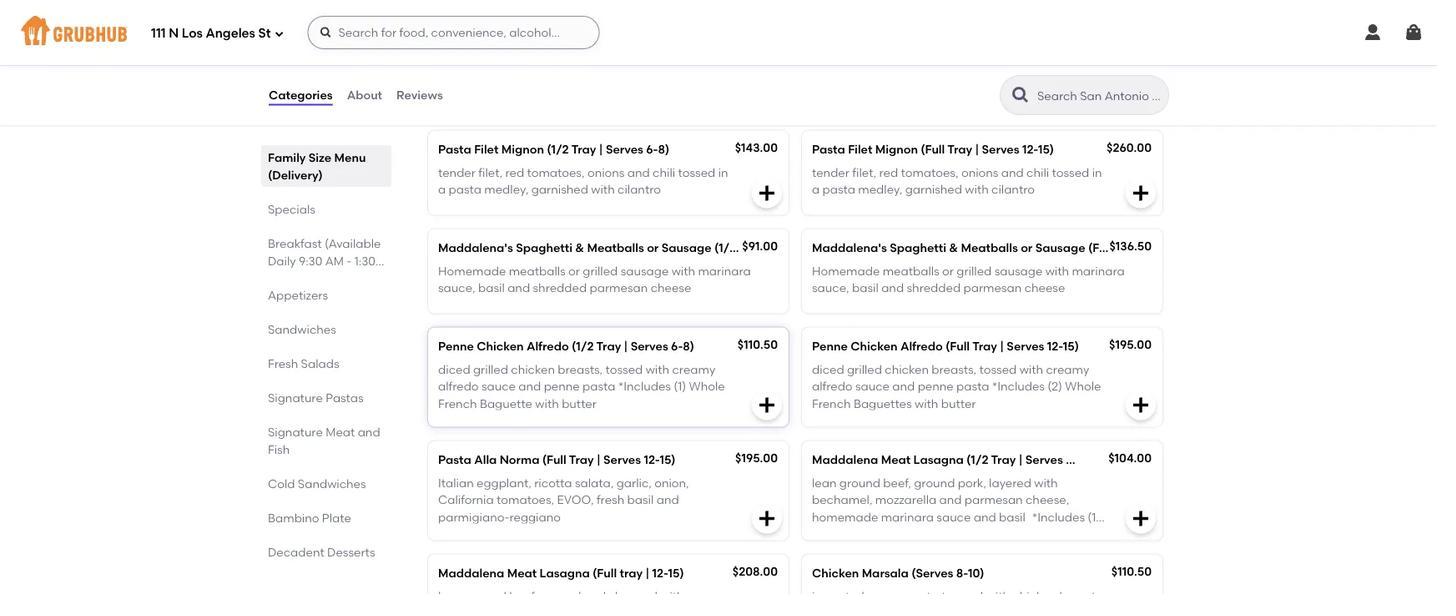 Task type: locate. For each thing, give the bounding box(es) containing it.
california
[[438, 493, 494, 507]]

2 spaghetti from the left
[[890, 240, 946, 255]]

sausage for (full
[[995, 264, 1043, 278]]

2 breasts, from the left
[[932, 362, 977, 377]]

2 mignon from the left
[[875, 142, 918, 156]]

1 horizontal spatial parmesan,
[[952, 67, 1013, 81]]

sauce inside diced grilled chicken breasts, tossed with creamy alfredo sauce and penne pasta *includes (2) whole french baguettes with butter
[[855, 379, 890, 394]]

1 vertical spatial meat
[[881, 452, 911, 467]]

2 sausage from the left
[[995, 264, 1043, 278]]

0 horizontal spatial lettuce,
[[488, 67, 531, 81]]

romaine lettuce, shaved parmesan, grilled chicken, croutons, and caesar dressing inside button
[[812, 67, 1100, 98]]

1 dressing from the left
[[564, 84, 611, 98]]

butter up maddalena meat lasagna (1/2 tray | serves 6-8)
[[941, 396, 976, 410]]

whole inside the diced grilled chicken breasts, tossed with creamy alfredo sauce and penne pasta *includes (1) whole french baguette with butter
[[689, 379, 725, 394]]

2 cilantro from the left
[[992, 183, 1035, 197]]

Search San Antonio Winery Los Angeles search field
[[1036, 88, 1163, 103]]

1 maddalena's from the left
[[438, 240, 513, 255]]

1:30
[[354, 254, 376, 268]]

chicken inside the diced grilled chicken breasts, tossed with creamy alfredo sauce and penne pasta *includes (1) whole french baguette with butter
[[511, 362, 555, 377]]

maddalena's
[[438, 240, 513, 255], [812, 240, 887, 255]]

tender for pasta filet mignon (1/2 tray | serves 6-8)
[[438, 166, 476, 180]]

1 horizontal spatial lasagna
[[914, 452, 964, 467]]

0 horizontal spatial croutons,
[[438, 84, 491, 98]]

0 vertical spatial family
[[608, 44, 646, 58]]

marinara down $136.50 on the top of page
[[1072, 264, 1125, 278]]

red down pasta filet mignon (1/2 tray | serves 6-8)
[[505, 166, 524, 180]]

0 horizontal spatial parmesan,
[[578, 67, 639, 81]]

penne chicken alfredo (1/2 tray | serves 6-8)
[[438, 339, 694, 353]]

grilled inside button
[[1016, 67, 1051, 81]]

12- for pasta alla norma (full tray | serves 12-15)
[[644, 452, 660, 467]]

lean
[[812, 476, 837, 490]]

dressing left search icon
[[937, 84, 985, 98]]

meatballs
[[509, 264, 566, 278], [883, 264, 940, 278]]

*includes for (1)
[[618, 379, 671, 394]]

whole for (2)
[[1065, 379, 1101, 394]]

lasagna for (1/2
[[914, 452, 964, 467]]

breasts, inside diced grilled chicken breasts, tossed with creamy alfredo sauce and penne pasta *includes (2) whole french baguettes with butter
[[932, 362, 977, 377]]

diced inside diced grilled chicken breasts, tossed with creamy alfredo sauce and penne pasta *includes (2) whole french baguettes with butter
[[812, 362, 844, 377]]

pasta right $143.00
[[812, 142, 845, 156]]

1 horizontal spatial medley,
[[858, 183, 903, 197]]

1 horizontal spatial garnished
[[905, 183, 962, 197]]

filet, down pasta filet mignon (1/2 tray | serves 6-8)
[[479, 166, 503, 180]]

evoo,
[[557, 493, 594, 507]]

homemade meatballs or grilled sausage with marinara sauce, basil and shredded parmesan cheese down maddalena's spaghetti & meatballs or sausage (1/2 tray | serves 6-8)
[[438, 264, 751, 295]]

1 alfredo from the left
[[438, 379, 479, 394]]

cilantro
[[618, 183, 661, 197], [992, 183, 1035, 197]]

1 homemade from the left
[[438, 264, 506, 278]]

cilantro up maddalena's spaghetti & meatballs or sausage (full tray | serves 12-15)
[[992, 183, 1035, 197]]

meat down the pastas
[[326, 425, 355, 439]]

family up (delivery)
[[268, 150, 306, 164]]

1 mignon from the left
[[501, 142, 544, 156]]

tray for maddalena meat lasagna (1/2 tray | serves 6-8)
[[991, 452, 1016, 467]]

meatballs
[[587, 240, 644, 255], [961, 240, 1018, 255]]

0 horizontal spatial cilantro
[[618, 183, 661, 197]]

2 horizontal spatial whole
[[1065, 379, 1101, 394]]

0 horizontal spatial marinara
[[698, 264, 751, 278]]

1 horizontal spatial &
[[949, 240, 958, 255]]

6- for maddalena meat lasagna (1/2 tray | serves 6-8)
[[1066, 452, 1078, 467]]

garnished down the pasta filet mignon (full tray | serves 12-15)
[[905, 183, 962, 197]]

2 alfredo from the left
[[901, 339, 943, 353]]

12- for pasta filet mignon (full tray | serves 12-15)
[[1022, 142, 1038, 156]]

2 croutons, from the left
[[812, 84, 865, 98]]

tomatoes, up reggiano
[[497, 493, 554, 507]]

tender
[[438, 166, 476, 180], [812, 166, 850, 180]]

1 vertical spatial size
[[309, 150, 332, 164]]

shaved down salad
[[534, 67, 575, 81]]

breakfast
[[268, 236, 322, 250]]

garnished down pasta filet mignon (1/2 tray | serves 6-8)
[[531, 183, 588, 197]]

svg image
[[1363, 23, 1383, 43], [1404, 23, 1424, 43], [319, 26, 333, 39], [757, 183, 777, 203], [1131, 395, 1151, 415], [757, 509, 777, 529]]

signature down fresh salads
[[268, 391, 323, 405]]

2 horizontal spatial meat
[[881, 452, 911, 467]]

romaine lettuce, shaved parmesan, grilled chicken, croutons, and caesar dressing down (small
[[438, 67, 727, 98]]

penne for baguettes
[[918, 379, 954, 394]]

mozzarella
[[875, 493, 937, 507]]

svg image inside main navigation navigation
[[274, 29, 284, 39]]

1 horizontal spatial alfredo
[[812, 379, 853, 394]]

1 shaved from the left
[[534, 67, 575, 81]]

12- for penne chicken alfredo (full tray | serves 12-15)
[[1047, 339, 1063, 353]]

sauce for baguettes
[[855, 379, 890, 394]]

1 red from the left
[[505, 166, 524, 180]]

butter inside the diced grilled chicken breasts, tossed with creamy alfredo sauce and penne pasta *includes (1) whole french baguette with butter
[[562, 396, 597, 410]]

0 horizontal spatial baguette
[[480, 396, 533, 410]]

dressing down (small
[[564, 84, 611, 98]]


[[1025, 527, 1064, 541]]

1 vertical spatial family
[[268, 150, 306, 164]]

and
[[494, 84, 516, 98], [868, 84, 890, 98], [627, 166, 650, 180], [1001, 166, 1024, 180], [508, 281, 530, 295], [882, 281, 904, 295], [519, 379, 541, 394], [892, 379, 915, 394], [358, 425, 380, 439], [657, 493, 679, 507], [939, 493, 962, 507], [974, 510, 996, 524], [948, 527, 970, 541]]

french inside the diced grilled chicken breasts, tossed with creamy alfredo sauce and penne pasta *includes (1) whole french baguette with butter
[[438, 396, 477, 410]]

sandwiches up fresh salads
[[268, 322, 336, 336]]

0 vertical spatial signature
[[268, 391, 323, 405]]

tossed inside the diced grilled chicken breasts, tossed with creamy alfredo sauce and penne pasta *includes (1) whole french baguette with butter
[[606, 362, 643, 377]]

1 horizontal spatial sausage
[[1035, 240, 1085, 255]]

1 horizontal spatial tender filet, red tomatoes, onions and chili tossed in a pasta medley, garnished with cilantro
[[812, 166, 1102, 197]]

breasts, inside the diced grilled chicken breasts, tossed with creamy alfredo sauce and penne pasta *includes (1) whole french baguette with butter
[[558, 362, 603, 377]]

2 penne from the left
[[812, 339, 848, 353]]

pasta inside the diced grilled chicken breasts, tossed with creamy alfredo sauce and penne pasta *includes (1) whole french baguette with butter
[[583, 379, 616, 394]]


[[854, 544, 869, 558]]

fresh salads
[[268, 356, 339, 371]]

in for $143.00
[[718, 166, 728, 180]]

size left menu
[[309, 150, 332, 164]]

1 romaine from the left
[[438, 67, 486, 81]]

1 horizontal spatial tender
[[812, 166, 850, 180]]

alfredo for (full
[[901, 339, 943, 353]]

chicken, down 4-
[[680, 67, 727, 81]]

sausage
[[662, 240, 712, 255], [1035, 240, 1085, 255]]

basil inside lean ground beef, ground pork, layered with bechamel, mozzarella and parmesan cheese, homemade marinara sauce and basil *includes (1) whole french baguette and butter             
[[999, 510, 1026, 524]]

1 horizontal spatial (1)
[[1088, 510, 1100, 524]]

1 horizontal spatial shaved
[[908, 67, 949, 81]]

1 horizontal spatial marinara
[[881, 510, 934, 524]]

breasts, down penne chicken alfredo (full tray | serves 12-15)
[[932, 362, 977, 377]]

butter inside lean ground beef, ground pork, layered with bechamel, mozzarella and parmesan cheese, homemade marinara sauce and basil *includes (1) whole french baguette and butter             
[[973, 527, 1008, 541]]

alfredo inside diced grilled chicken breasts, tossed with creamy alfredo sauce and penne pasta *includes (2) whole french baguettes with butter
[[812, 379, 853, 394]]

meat down reggiano
[[507, 566, 537, 580]]

onions down the pasta filet mignon (full tray | serves 12-15)
[[961, 166, 999, 180]]

reviews
[[397, 88, 443, 102]]

1 horizontal spatial shredded
[[907, 281, 961, 295]]

medley, down pasta filet mignon (1/2 tray | serves 6-8)
[[484, 183, 529, 197]]

family size menu (delivery) tab
[[268, 149, 385, 184]]

tomatoes, down the pasta filet mignon (full tray | serves 12-15)
[[901, 166, 959, 180]]

filet
[[474, 142, 499, 156], [848, 142, 873, 156]]

french up 
[[851, 527, 890, 541]]

1 tender filet, red tomatoes, onions and chili tossed in a pasta medley, garnished with cilantro from the left
[[438, 166, 728, 197]]

marinara down '$91.00'
[[698, 264, 751, 278]]

2 shaved from the left
[[908, 67, 949, 81]]

1 romaine lettuce, shaved parmesan, grilled chicken, croutons, and caesar dressing from the left
[[438, 67, 727, 98]]

0 horizontal spatial $110.50
[[738, 337, 778, 351]]

1 medley, from the left
[[484, 183, 529, 197]]

2 cheese from the left
[[1025, 281, 1065, 295]]

0 horizontal spatial meatballs
[[509, 264, 566, 278]]

cilantro for 6-
[[618, 183, 661, 197]]

alfredo inside the diced grilled chicken breasts, tossed with creamy alfredo sauce and penne pasta *includes (1) whole french baguette with butter
[[438, 379, 479, 394]]

0 horizontal spatial $195.00
[[735, 451, 778, 465]]

sausage down maddalena's spaghetti & meatballs or sausage (1/2 tray | serves 6-8)
[[621, 264, 669, 278]]

Search for food, convenience, alcohol... search field
[[308, 16, 600, 49]]

garnished for (full
[[905, 183, 962, 197]]

shaved up the pasta filet mignon (full tray | serves 12-15)
[[908, 67, 949, 81]]

2 alfredo from the left
[[812, 379, 853, 394]]

signature meat and fish tab
[[268, 423, 385, 458]]

alfredo
[[438, 379, 479, 394], [812, 379, 853, 394]]

french inside diced grilled chicken breasts, tossed with creamy alfredo sauce and penne pasta *includes (2) whole french baguettes with butter
[[812, 396, 851, 410]]

0 vertical spatial (1)
[[674, 379, 686, 394]]

grilled down maddalena's spaghetti & meatballs or sausage (full tray | serves 12-15)
[[957, 264, 992, 278]]

parmesan, inside button
[[952, 67, 1013, 81]]

& for (full
[[949, 240, 958, 255]]

sausage for (full
[[1035, 240, 1085, 255]]

whole
[[689, 379, 725, 394], [1065, 379, 1101, 394], [812, 527, 848, 541]]

2 romaine lettuce, shaved parmesan, grilled chicken, croutons, and caesar dressing from the left
[[812, 67, 1100, 98]]

0 horizontal spatial cheese
[[651, 281, 691, 295]]

lettuce,
[[488, 67, 531, 81], [862, 67, 905, 81]]

2 sauce, from the left
[[812, 281, 849, 295]]

1 horizontal spatial croutons,
[[812, 84, 865, 98]]

menu
[[334, 150, 366, 164]]

whole inside diced grilled chicken breasts, tossed with creamy alfredo sauce and penne pasta *includes (2) whole french baguettes with butter
[[1065, 379, 1101, 394]]

parmesan down maddalena's spaghetti & meatballs or sausage (full tray | serves 12-15)
[[964, 281, 1022, 295]]

1 chili from the left
[[653, 166, 675, 180]]

2 homemade from the left
[[812, 264, 880, 278]]

marsala
[[862, 566, 909, 580]]

sandwiches up plate
[[298, 477, 366, 491]]

1 horizontal spatial chicken
[[885, 362, 929, 377]]

0 horizontal spatial romaine lettuce, shaved parmesan, grilled chicken, croutons, and caesar dressing
[[438, 67, 727, 98]]

spaghetti for maddalena's spaghetti & meatballs or sausage (1/2 tray | serves 6-8)
[[516, 240, 573, 255]]

french for diced grilled chicken breasts, tossed with creamy alfredo sauce and penne pasta *includes (1) whole french baguette with butter
[[438, 396, 477, 410]]

signature for signature pastas
[[268, 391, 323, 405]]

caesar up the pasta filet mignon (full tray | serves 12-15)
[[893, 84, 935, 98]]

eggplant,
[[477, 476, 532, 490]]

1 meatballs from the left
[[587, 240, 644, 255]]

cilantro for 12-
[[992, 183, 1035, 197]]

tomatoes, inside italian eggplant, ricotta salata, garlic, onion, california tomatoes, evoo, fresh basil and parmigiano-reggiano
[[497, 493, 554, 507]]

1 vertical spatial sandwiches
[[298, 477, 366, 491]]

in
[[718, 166, 728, 180], [1092, 166, 1102, 180]]

1 horizontal spatial cilantro
[[992, 183, 1035, 197]]

2 *includes from the left
[[992, 379, 1045, 394]]

$143.00
[[735, 140, 778, 155]]

svg image
[[274, 29, 284, 39], [1131, 85, 1151, 105], [1131, 183, 1151, 203], [757, 395, 777, 415], [1131, 509, 1151, 529]]

2 sausage from the left
[[1035, 240, 1085, 255]]

2 maddalena's from the left
[[812, 240, 887, 255]]

1 horizontal spatial alfredo
[[901, 339, 943, 353]]

1 horizontal spatial romaine
[[812, 67, 859, 81]]

1 alfredo from the left
[[527, 339, 569, 353]]

marinara for (full
[[1072, 264, 1125, 278]]

ground up bechamel,
[[840, 476, 881, 490]]

creamy inside the diced grilled chicken breasts, tossed with creamy alfredo sauce and penne pasta *includes (1) whole french baguette with butter
[[672, 362, 715, 377]]

lasagna down reggiano
[[540, 566, 590, 580]]

grilled up the baguettes
[[847, 362, 882, 377]]

1 horizontal spatial sausage
[[995, 264, 1043, 278]]

parmesan, down chicken caesar salad  (small family size | serves 4-6)
[[578, 67, 639, 81]]

sausage left '$91.00'
[[662, 240, 712, 255]]

and inside button
[[868, 84, 890, 98]]

1 horizontal spatial *includes
[[992, 379, 1045, 394]]

pasta up italian on the bottom left
[[438, 452, 471, 467]]

spaghetti
[[516, 240, 573, 255], [890, 240, 946, 255]]

chicken down penne chicken alfredo (1/2 tray | serves 6-8)
[[511, 362, 555, 377]]

12- up (2)
[[1047, 339, 1063, 353]]

butter down penne chicken alfredo (1/2 tray | serves 6-8)
[[562, 396, 597, 410]]

(serves
[[912, 566, 953, 580]]

caesar inside button
[[893, 84, 935, 98]]

2 homemade meatballs or grilled sausage with marinara sauce, basil and shredded parmesan cheese from the left
[[812, 264, 1125, 295]]

1 & from the left
[[575, 240, 584, 255]]

ground down maddalena meat lasagna (1/2 tray | serves 6-8)
[[914, 476, 955, 490]]

8) for pasta filet mignon (1/2 tray | serves 6-8)
[[658, 142, 670, 156]]

1 horizontal spatial breasts,
[[932, 362, 977, 377]]

2 shredded from the left
[[907, 281, 961, 295]]

0 horizontal spatial medley,
[[484, 183, 529, 197]]

cheese down maddalena's spaghetti & meatballs or sausage (full tray | serves 12-15)
[[1025, 281, 1065, 295]]

shredded for maddalena's spaghetti & meatballs or sausage (1/2 tray | serves 6-8)
[[533, 281, 587, 295]]

1 horizontal spatial mignon
[[875, 142, 918, 156]]

grilled inside the diced grilled chicken breasts, tossed with creamy alfredo sauce and penne pasta *includes (1) whole french baguette with butter
[[473, 362, 508, 377]]

1 cheese from the left
[[651, 281, 691, 295]]

1 penne from the left
[[544, 379, 580, 394]]

tray for pasta alla norma (full tray | serves 12-15)
[[569, 452, 594, 467]]

1 filet from the left
[[474, 142, 499, 156]]

shaved inside button
[[908, 67, 949, 81]]

2 onions from the left
[[961, 166, 999, 180]]

alfredo up diced grilled chicken breasts, tossed with creamy alfredo sauce and penne pasta *includes (2) whole french baguettes with butter
[[901, 339, 943, 353]]

0 horizontal spatial lasagna
[[540, 566, 590, 580]]

sauce inside the diced grilled chicken breasts, tossed with creamy alfredo sauce and penne pasta *includes (1) whole french baguette with butter
[[482, 379, 516, 394]]

serves for maddalena meat lasagna (1/2 tray | serves 6-8)
[[1026, 452, 1063, 467]]

sauce, for maddalena's spaghetti & meatballs or sausage (full tray | serves 12-15)
[[812, 281, 849, 295]]

0 horizontal spatial dressing
[[564, 84, 611, 98]]

chicken,
[[680, 67, 727, 81], [1053, 67, 1100, 81]]

sauce up the baguettes
[[855, 379, 890, 394]]

shredded up penne chicken alfredo (full tray | serves 12-15)
[[907, 281, 961, 295]]

onions down pasta filet mignon (1/2 tray | serves 6-8)
[[588, 166, 625, 180]]

maddalena up lean
[[812, 452, 878, 467]]

creamy inside diced grilled chicken breasts, tossed with creamy alfredo sauce and penne pasta *includes (2) whole french baguettes with butter
[[1046, 362, 1089, 377]]

baguette up 
[[892, 527, 945, 541]]

1 in from the left
[[718, 166, 728, 180]]

st
[[258, 26, 271, 41]]

1 horizontal spatial onions
[[961, 166, 999, 180]]

serves for penne chicken alfredo (full tray | serves 12-15)
[[1007, 339, 1044, 353]]

filet, down the pasta filet mignon (full tray | serves 12-15)
[[852, 166, 876, 180]]

1 sausage from the left
[[662, 240, 712, 255]]

1 garnished from the left
[[531, 183, 588, 197]]

family right (small
[[608, 44, 646, 58]]

homemade meatballs or grilled sausage with marinara sauce, basil and shredded parmesan cheese for (1/2
[[438, 264, 751, 295]]

2 medley, from the left
[[858, 183, 903, 197]]

penne down penne chicken alfredo (1/2 tray | serves 6-8)
[[544, 379, 580, 394]]


[[925, 544, 933, 558]]

alfredo
[[527, 339, 569, 353], [901, 339, 943, 353]]

1 shredded from the left
[[533, 281, 587, 295]]

0 horizontal spatial sausage
[[621, 264, 669, 278]]

1 penne from the left
[[438, 339, 474, 353]]

4-
[[722, 44, 734, 58]]

butter inside diced grilled chicken breasts, tossed with creamy alfredo sauce and penne pasta *includes (2) whole french baguettes with butter
[[941, 396, 976, 410]]

1 horizontal spatial romaine lettuce, shaved parmesan, grilled chicken, croutons, and caesar dressing
[[812, 67, 1100, 98]]

$91.00
[[742, 239, 778, 253]]

1 *includes from the left
[[618, 379, 671, 394]]

grilled down penne chicken alfredo (1/2 tray | serves 6-8)
[[473, 362, 508, 377]]

&
[[575, 240, 584, 255], [949, 240, 958, 255]]

1 breasts, from the left
[[558, 362, 603, 377]]

2 meatballs from the left
[[961, 240, 1018, 255]]

0 horizontal spatial maddalena
[[438, 566, 504, 580]]

0 horizontal spatial romaine
[[438, 67, 486, 81]]

1 horizontal spatial sauce,
[[812, 281, 849, 295]]

alfredo up the diced grilled chicken breasts, tossed with creamy alfredo sauce and penne pasta *includes (1) whole french baguette with butter
[[527, 339, 569, 353]]

baguette inside lean ground beef, ground pork, layered with bechamel, mozzarella and parmesan cheese, homemade marinara sauce and basil *includes (1) whole french baguette and butter             
[[892, 527, 945, 541]]

0 horizontal spatial shredded
[[533, 281, 587, 295]]

cilantro up maddalena's spaghetti & meatballs or sausage (1/2 tray | serves 6-8)
[[618, 183, 661, 197]]

|
[[675, 44, 679, 58], [599, 142, 603, 156], [975, 142, 979, 156], [767, 240, 771, 255], [1143, 240, 1147, 255], [624, 339, 628, 353], [1000, 339, 1004, 353], [597, 452, 601, 467], [1019, 452, 1023, 467], [646, 566, 649, 580]]

shredded
[[533, 281, 587, 295], [907, 281, 961, 295]]

1 horizontal spatial chili
[[1027, 166, 1049, 180]]

1 onions from the left
[[588, 166, 625, 180]]

marinara for (1/2
[[698, 264, 751, 278]]

meat up the beef,
[[881, 452, 911, 467]]

penne for penne chicken alfredo (full tray | serves 12-15)
[[812, 339, 848, 353]]

creamy for (2)
[[1046, 362, 1089, 377]]

0 horizontal spatial alfredo
[[527, 339, 569, 353]]

2 chili from the left
[[1027, 166, 1049, 180]]

cheese down maddalena's spaghetti & meatballs or sausage (1/2 tray | serves 6-8)
[[651, 281, 691, 295]]

family inside family size menu (delivery)
[[268, 150, 306, 164]]

0 horizontal spatial penne
[[544, 379, 580, 394]]

caesar
[[488, 44, 530, 58], [519, 84, 561, 98], [893, 84, 935, 98]]

and inside signature meat and fish
[[358, 425, 380, 439]]

0 horizontal spatial onions
[[588, 166, 625, 180]]

2 garnished from the left
[[905, 183, 962, 197]]

1 meatballs from the left
[[509, 264, 566, 278]]

red for (full
[[879, 166, 898, 180]]

1 horizontal spatial homemade meatballs or grilled sausage with marinara sauce, basil and shredded parmesan cheese
[[812, 264, 1125, 295]]

penne inside the diced grilled chicken breasts, tossed with creamy alfredo sauce and penne pasta *includes (1) whole french baguette with butter
[[544, 379, 580, 394]]

1 horizontal spatial filet,
[[852, 166, 876, 180]]

0 horizontal spatial breasts,
[[558, 362, 603, 377]]

pasta inside diced grilled chicken breasts, tossed with creamy alfredo sauce and penne pasta *includes (2) whole french baguettes with butter
[[957, 379, 989, 394]]

specials tab
[[268, 200, 385, 218]]

1 horizontal spatial spaghetti
[[890, 240, 946, 255]]

serves
[[681, 44, 719, 58], [606, 142, 643, 156], [982, 142, 1020, 156], [773, 240, 811, 255], [1149, 240, 1187, 255], [631, 339, 668, 353], [1007, 339, 1044, 353], [603, 452, 641, 467], [1026, 452, 1063, 467]]

1 lettuce, from the left
[[488, 67, 531, 81]]

mignon for (1/2
[[501, 142, 544, 156]]

categories button
[[268, 65, 334, 125]]

2 signature from the top
[[268, 425, 323, 439]]

12- down search icon
[[1022, 142, 1038, 156]]

butter for baguettes
[[941, 396, 976, 410]]

fish
[[268, 442, 290, 457]]

1 a from the left
[[438, 183, 446, 197]]

beef,
[[883, 476, 911, 490]]

1 horizontal spatial $195.00
[[1109, 337, 1152, 351]]

0 horizontal spatial shaved
[[534, 67, 575, 81]]

butter up 10)
[[973, 527, 1008, 541]]

shredded up penne chicken alfredo (1/2 tray | serves 6-8)
[[533, 281, 587, 295]]

romaine lettuce, shaved parmesan, grilled chicken, croutons, and caesar dressing up the pasta filet mignon (full tray | serves 12-15)
[[812, 67, 1100, 98]]

1 tender from the left
[[438, 166, 476, 180]]

0 horizontal spatial meat
[[326, 425, 355, 439]]

cold sandwiches tab
[[268, 475, 385, 492]]

filet for pasta filet mignon (full tray | serves 12-15)
[[848, 142, 873, 156]]

red
[[505, 166, 524, 180], [879, 166, 898, 180]]

8)
[[658, 142, 670, 156], [826, 240, 837, 255], [683, 339, 694, 353], [1078, 452, 1089, 467]]

parmesan
[[590, 281, 648, 295], [964, 281, 1022, 295], [965, 493, 1023, 507]]

0 horizontal spatial *includes
[[618, 379, 671, 394]]

2 tender from the left
[[812, 166, 850, 180]]

chili for 8)
[[653, 166, 675, 180]]


[[886, 544, 889, 558]]

cheese for (1/2
[[651, 281, 691, 295]]

tray for penne chicken alfredo (1/2 tray | serves 6-8)
[[596, 339, 621, 353]]

0 horizontal spatial ground
[[840, 476, 881, 490]]

2 ground from the left
[[914, 476, 955, 490]]

sausage
[[621, 264, 669, 278], [995, 264, 1043, 278]]

2 horizontal spatial marinara
[[1072, 264, 1125, 278]]

1 horizontal spatial dressing
[[937, 84, 985, 98]]

chicken
[[511, 362, 555, 377], [885, 362, 929, 377]]

parmesan for (1/2
[[590, 281, 648, 295]]

1 horizontal spatial maddalena
[[812, 452, 878, 467]]

meatballs up penne chicken alfredo (1/2 tray | serves 6-8)
[[509, 264, 566, 278]]

grilled up search icon
[[1016, 67, 1051, 81]]

1 horizontal spatial maddalena's
[[812, 240, 887, 255]]

1 filet, from the left
[[479, 166, 503, 180]]

2 parmesan, from the left
[[952, 67, 1013, 81]]

tomatoes, down pasta filet mignon (1/2 tray | serves 6-8)
[[527, 166, 585, 180]]

tomatoes, for (1/2
[[527, 166, 585, 180]]

1 horizontal spatial a
[[812, 183, 820, 197]]

1 homemade meatballs or grilled sausage with marinara sauce, basil and shredded parmesan cheese from the left
[[438, 264, 751, 295]]

(1/2
[[547, 142, 569, 156], [714, 240, 736, 255], [572, 339, 594, 353], [967, 452, 989, 467]]

bambino plate
[[268, 511, 351, 525]]

2 creamy from the left
[[1046, 362, 1089, 377]]

0 horizontal spatial whole
[[689, 379, 725, 394]]

serves for pasta alla norma (full tray | serves 12-15)
[[603, 452, 641, 467]]

signature inside signature meat and fish
[[268, 425, 323, 439]]

maddalena down parmigiano-
[[438, 566, 504, 580]]

serves for pasta filet mignon (full tray | serves 12-15)
[[982, 142, 1020, 156]]

chicken for baguettes
[[885, 362, 929, 377]]

red for (1/2
[[505, 166, 524, 180]]

0 horizontal spatial tender
[[438, 166, 476, 180]]

baguette
[[480, 396, 533, 410], [892, 527, 945, 541]]

chicken caesar salad  (small family size | serves 4-6)
[[438, 44, 745, 58]]

chicken, up "search san antonio winery los angeles" search box
[[1053, 67, 1100, 81]]

0 horizontal spatial red
[[505, 166, 524, 180]]

*includes inside the diced grilled chicken breasts, tossed with creamy alfredo sauce and penne pasta *includes (1) whole french baguette with butter
[[618, 379, 671, 394]]

italian
[[438, 476, 474, 490]]

svg image for $260.00
[[1131, 183, 1151, 203]]

parmesan, up search icon
[[952, 67, 1013, 81]]

1 sausage from the left
[[621, 264, 669, 278]]

diced grilled chicken breasts, tossed with creamy alfredo sauce and penne pasta *includes (2) whole french baguettes with butter
[[812, 362, 1101, 410]]

chicken
[[438, 44, 485, 58], [477, 339, 524, 353], [851, 339, 898, 353], [812, 566, 859, 580]]

2 filet from the left
[[848, 142, 873, 156]]

bambino
[[268, 511, 319, 525]]

1 creamy from the left
[[672, 362, 715, 377]]

1 parmesan, from the left
[[578, 67, 639, 81]]

creamy
[[672, 362, 715, 377], [1046, 362, 1089, 377]]

baguette up norma
[[480, 396, 533, 410]]

2 in from the left
[[1092, 166, 1102, 180]]

0 horizontal spatial in
[[718, 166, 728, 180]]

2 red from the left
[[879, 166, 898, 180]]

parmesan down layered
[[965, 493, 1023, 507]]

9:30
[[299, 254, 322, 268]]

french
[[438, 396, 477, 410], [812, 396, 851, 410], [851, 527, 890, 541]]

breasts, down penne chicken alfredo (1/2 tray | serves 6-8)
[[558, 362, 603, 377]]

$260.00
[[1107, 140, 1152, 155]]

french left the baguettes
[[812, 396, 851, 410]]

*includes inside diced grilled chicken breasts, tossed with creamy alfredo sauce and penne pasta *includes (2) whole french baguettes with butter
[[992, 379, 1045, 394]]

2 romaine from the left
[[812, 67, 859, 81]]

chili up maddalena's spaghetti & meatballs or sausage (1/2 tray | serves 6-8)
[[653, 166, 675, 180]]

0 horizontal spatial maddalena's
[[438, 240, 513, 255]]

1 horizontal spatial $110.50
[[1112, 564, 1152, 578]]

1 diced from the left
[[438, 362, 470, 377]]

size
[[649, 44, 672, 58], [309, 150, 332, 164]]

1 horizontal spatial in
[[1092, 166, 1102, 180]]

breasts,
[[558, 362, 603, 377], [932, 362, 977, 377]]

grilled inside diced grilled chicken breasts, tossed with creamy alfredo sauce and penne pasta *includes (2) whole french baguettes with butter
[[847, 362, 882, 377]]

diced for diced grilled chicken breasts, tossed with creamy alfredo sauce and penne pasta *includes (2) whole french baguettes with butter
[[812, 362, 844, 377]]

pasta for pasta alla norma (full tray | serves 12-15)
[[438, 452, 471, 467]]

pasta filet mignon (1/2 tray | serves 6-8)
[[438, 142, 670, 156]]

sausage for (1/2
[[621, 264, 669, 278]]

2 chicken, from the left
[[1053, 67, 1100, 81]]

0 horizontal spatial filet
[[474, 142, 499, 156]]

0 horizontal spatial sausage
[[662, 240, 712, 255]]

chicken up the baguettes
[[885, 362, 929, 377]]

12-
[[1022, 142, 1038, 156], [1190, 240, 1206, 255], [1047, 339, 1063, 353], [644, 452, 660, 467], [652, 566, 668, 580]]

1 horizontal spatial meatballs
[[961, 240, 1018, 255]]

1 horizontal spatial meatballs
[[883, 264, 940, 278]]

breasts, for (1/2
[[558, 362, 603, 377]]

alla
[[474, 452, 497, 467]]

15)
[[1038, 142, 1054, 156], [1206, 240, 1222, 255], [1063, 339, 1079, 353], [660, 452, 676, 467], [668, 566, 684, 580]]

diced inside the diced grilled chicken breasts, tossed with creamy alfredo sauce and penne pasta *includes (1) whole french baguette with butter
[[438, 362, 470, 377]]

2 lettuce, from the left
[[862, 67, 905, 81]]

*includes
[[618, 379, 671, 394], [992, 379, 1045, 394]]

meat for maddalena meat lasagna (full tray | 12-15)
[[507, 566, 537, 580]]

0 horizontal spatial chili
[[653, 166, 675, 180]]

2 penne from the left
[[918, 379, 954, 394]]

(full for and
[[921, 142, 945, 156]]

penne down penne chicken alfredo (full tray | serves 12-15)
[[918, 379, 954, 394]]

grilled down chicken caesar salad  (small family size | serves 4-6)
[[642, 67, 677, 81]]

search icon image
[[1011, 85, 1031, 105]]

| for maddalena meat lasagna (1/2 tray | serves 6-8)
[[1019, 452, 1023, 467]]

2 & from the left
[[949, 240, 958, 255]]

lasagna up the pork,
[[914, 452, 964, 467]]

1 horizontal spatial penne
[[918, 379, 954, 394]]

and inside italian eggplant, ricotta salata, garlic, onion, california tomatoes, evoo, fresh basil and parmigiano-reggiano
[[657, 493, 679, 507]]

$110.50
[[738, 337, 778, 351], [1112, 564, 1152, 578]]

parmesan down maddalena's spaghetti & meatballs or sausage (1/2 tray | serves 6-8)
[[590, 281, 648, 295]]

12- up garlic,
[[644, 452, 660, 467]]

caesar down salad
[[519, 84, 561, 98]]

0 horizontal spatial chicken,
[[680, 67, 727, 81]]

lean ground beef, ground pork, layered with bechamel, mozzarella and parmesan cheese, homemade marinara sauce and basil *includes (1) whole french baguette and butter             
[[812, 476, 1100, 558]]

baguette inside the diced grilled chicken breasts, tossed with creamy alfredo sauce and penne pasta *includes (1) whole french baguette with butter
[[480, 396, 533, 410]]

penne inside diced grilled chicken breasts, tossed with creamy alfredo sauce and penne pasta *includes (2) whole french baguettes with butter
[[918, 379, 954, 394]]

signature pastas
[[268, 391, 364, 405]]

and inside the diced grilled chicken breasts, tossed with creamy alfredo sauce and penne pasta *includes (1) whole french baguette with butter
[[519, 379, 541, 394]]

1 spaghetti from the left
[[516, 240, 573, 255]]

pasta
[[449, 183, 482, 197], [823, 183, 855, 197], [583, 379, 616, 394], [957, 379, 989, 394]]

1 signature from the top
[[268, 391, 323, 405]]

tray for pasta filet mignon (full tray | serves 12-15)
[[948, 142, 972, 156]]

maddalena
[[812, 452, 878, 467], [438, 566, 504, 580]]

$208.00
[[733, 564, 778, 578]]

homemade meatballs or grilled sausage with marinara sauce, basil and shredded parmesan cheese down maddalena's spaghetti & meatballs or sausage (full tray | serves 12-15)
[[812, 264, 1125, 295]]

2 meatballs from the left
[[883, 264, 940, 278]]

1 cilantro from the left
[[618, 183, 661, 197]]

1 horizontal spatial baguette
[[892, 527, 945, 541]]

1 vertical spatial $195.00
[[735, 451, 778, 465]]

basil inside italian eggplant, ricotta salata, garlic, onion, california tomatoes, evoo, fresh basil and parmigiano-reggiano
[[627, 493, 654, 507]]

medley, down the pasta filet mignon (full tray | serves 12-15)
[[858, 183, 903, 197]]

salads
[[301, 356, 339, 371]]

sauce,
[[438, 281, 475, 295], [812, 281, 849, 295]]

marinara down mozzarella
[[881, 510, 934, 524]]

alfredo for baguettes
[[812, 379, 853, 394]]

sauce for baguette
[[482, 379, 516, 394]]

marinara inside lean ground beef, ground pork, layered with bechamel, mozzarella and parmesan cheese, homemade marinara sauce and basil *includes (1) whole french baguette and butter             
[[881, 510, 934, 524]]

1 horizontal spatial diced
[[812, 362, 844, 377]]

0 horizontal spatial chicken
[[511, 362, 555, 377]]

1 horizontal spatial ground
[[914, 476, 955, 490]]

maddalena meat lasagna (1/2 tray | serves 6-8)
[[812, 452, 1089, 467]]

creamy for (1)
[[672, 362, 715, 377]]

tomatoes,
[[527, 166, 585, 180], [901, 166, 959, 180], [497, 493, 554, 507]]

1 horizontal spatial creamy
[[1046, 362, 1089, 377]]

tray
[[571, 142, 596, 156], [948, 142, 972, 156], [739, 240, 764, 255], [1115, 240, 1140, 255], [596, 339, 621, 353], [972, 339, 997, 353], [569, 452, 594, 467], [991, 452, 1016, 467]]

12- right the tray at the bottom left of page
[[652, 566, 668, 580]]

2 tender filet, red tomatoes, onions and chili tossed in a pasta medley, garnished with cilantro from the left
[[812, 166, 1102, 197]]

sausage down maddalena's spaghetti & meatballs or sausage (full tray | serves 12-15)
[[995, 264, 1043, 278]]

ricotta
[[534, 476, 572, 490]]

sauce down the pork,
[[937, 510, 971, 524]]

1 vertical spatial lasagna
[[540, 566, 590, 580]]

2 a from the left
[[812, 183, 820, 197]]

(full for onion,
[[542, 452, 567, 467]]

2 dressing from the left
[[937, 84, 985, 98]]

0 horizontal spatial penne
[[438, 339, 474, 353]]

meatballs up penne chicken alfredo (full tray | serves 12-15)
[[883, 264, 940, 278]]

1 chicken from the left
[[511, 362, 555, 377]]

whole for (1)
[[689, 379, 725, 394]]

sausage left $136.50 on the top of page
[[1035, 240, 1085, 255]]

pasta down reviews button
[[438, 142, 471, 156]]

chili up maddalena's spaghetti & meatballs or sausage (full tray | serves 12-15)
[[1027, 166, 1049, 180]]

sauce up alla
[[482, 379, 516, 394]]

svg image for $104.00
[[1131, 509, 1151, 529]]

tender filet, red tomatoes, onions and chili tossed in a pasta medley, garnished with cilantro for (full
[[812, 166, 1102, 197]]

0 horizontal spatial spaghetti
[[516, 240, 573, 255]]

homemade meatballs or grilled sausage with marinara sauce, basil and shredded parmesan cheese
[[438, 264, 751, 295], [812, 264, 1125, 295]]

a for pasta filet mignon (1/2 tray | serves 6-8)
[[438, 183, 446, 197]]

size left 4-
[[649, 44, 672, 58]]

chicken inside diced grilled chicken breasts, tossed with creamy alfredo sauce and penne pasta *includes (2) whole french baguettes with butter
[[885, 362, 929, 377]]

*includes
[[1028, 510, 1085, 524]]

dressing
[[564, 84, 611, 98], [937, 84, 985, 98]]

2 diced from the left
[[812, 362, 844, 377]]

french up alla
[[438, 396, 477, 410]]

$195.00 for italian eggplant, ricotta salata, garlic, onion, california tomatoes, evoo, fresh basil and parmigiano-reggiano
[[735, 451, 778, 465]]

2 chicken from the left
[[885, 362, 929, 377]]

1 horizontal spatial chicken,
[[1053, 67, 1100, 81]]

1 sauce, from the left
[[438, 281, 475, 295]]

signature up fish
[[268, 425, 323, 439]]

0 horizontal spatial family
[[268, 150, 306, 164]]

0 horizontal spatial homemade meatballs or grilled sausage with marinara sauce, basil and shredded parmesan cheese
[[438, 264, 751, 295]]

bambino plate tab
[[268, 509, 385, 527]]

2 filet, from the left
[[852, 166, 876, 180]]

1 vertical spatial (1)
[[1088, 510, 1100, 524]]

0 vertical spatial maddalena
[[812, 452, 878, 467]]

garnished
[[531, 183, 588, 197], [905, 183, 962, 197]]

red down the pasta filet mignon (full tray | serves 12-15)
[[879, 166, 898, 180]]

tender filet, red tomatoes, onions and chili tossed in a pasta medley, garnished with cilantro down pasta filet mignon (1/2 tray | serves 6-8)
[[438, 166, 728, 197]]

tender filet, red tomatoes, onions and chili tossed in a pasta medley, garnished with cilantro down the pasta filet mignon (full tray | serves 12-15)
[[812, 166, 1102, 197]]

1 horizontal spatial sauce
[[855, 379, 890, 394]]

1 horizontal spatial lettuce,
[[862, 67, 905, 81]]

mignon for (full
[[875, 142, 918, 156]]

specials
[[268, 202, 315, 216]]



Task type: describe. For each thing, give the bounding box(es) containing it.
$136.50
[[1110, 239, 1152, 253]]

svg image for $110.50
[[757, 395, 777, 415]]

svg image for romaine lettuce, shaved parmesan, grilled chicken, croutons, and caesar dressing
[[1131, 85, 1151, 105]]

angeles
[[206, 26, 255, 41]]

(1) inside lean ground beef, ground pork, layered with bechamel, mozzarella and parmesan cheese, homemade marinara sauce and basil *includes (1) whole french baguette and butter             
[[1088, 510, 1100, 524]]

caesar left salad
[[488, 44, 530, 58]]

romaine inside button
[[812, 67, 859, 81]]

sauce inside lean ground beef, ground pork, layered with bechamel, mozzarella and parmesan cheese, homemade marinara sauce and basil *includes (1) whole french baguette and butter             
[[937, 510, 971, 524]]

filet for pasta filet mignon (1/2 tray | serves 6-8)
[[474, 142, 499, 156]]

medley, for (full
[[858, 183, 903, 197]]

& for (1/2
[[575, 240, 584, 255]]

pork,
[[958, 476, 986, 490]]

cold sandwiches
[[268, 477, 366, 491]]

8) for maddalena meat lasagna (1/2 tray | serves 6-8)
[[1078, 452, 1089, 467]]

$110.50 for chicken marsala (serves 8-10)
[[1112, 564, 1152, 578]]

(1/2 for penne chicken alfredo (1/2 tray | serves 6-8)
[[572, 339, 594, 353]]

pasta for pasta filet mignon (1/2 tray | serves 6-8)
[[438, 142, 471, 156]]

cheese for (full
[[1025, 281, 1065, 295]]

homemade
[[812, 510, 878, 524]]

sauce, for maddalena's spaghetti & meatballs or sausage (1/2 tray | serves 6-8)
[[438, 281, 475, 295]]

(1/2 for pasta filet mignon (1/2 tray | serves 6-8)
[[547, 142, 569, 156]]

pastas
[[326, 391, 364, 405]]

1 croutons, from the left
[[438, 84, 491, 98]]

about button
[[346, 65, 383, 125]]

fresh salads tab
[[268, 355, 385, 372]]

reviews button
[[396, 65, 444, 125]]

sandwiches inside cold sandwiches "tab"
[[298, 477, 366, 491]]

$104.00
[[1109, 451, 1152, 465]]

| for pasta alla norma (full tray | serves 12-15)
[[597, 452, 601, 467]]

decadent desserts
[[268, 545, 375, 559]]

maddalena for maddalena meat lasagna (1/2 tray | serves 6-8)
[[812, 452, 878, 467]]

and inside diced grilled chicken breasts, tossed with creamy alfredo sauce and penne pasta *includes (2) whole french baguettes with butter
[[892, 379, 915, 394]]

penne for penne chicken alfredo (1/2 tray | serves 6-8)
[[438, 339, 474, 353]]

(full for with
[[946, 339, 970, 353]]

tray for penne chicken alfredo (full tray | serves 12-15)
[[972, 339, 997, 353]]

(available
[[325, 236, 381, 250]]

(1/2 for maddalena meat lasagna (1/2 tray | serves 6-8)
[[967, 452, 989, 467]]

chicken, inside romaine lettuce, shaved parmesan, grilled chicken, croutons, and caesar dressing button
[[1053, 67, 1100, 81]]

(small
[[569, 44, 605, 58]]

homemade for maddalena's spaghetti & meatballs or sausage (full tray | serves 12-15)
[[812, 264, 880, 278]]

serves for pasta filet mignon (1/2 tray | serves 6-8)
[[606, 142, 643, 156]]

meatballs for (full
[[961, 240, 1018, 255]]

| for maddalena meat lasagna (full tray | 12-15)
[[646, 566, 649, 580]]

111
[[151, 26, 166, 41]]


[[812, 544, 851, 558]]

decadent desserts tab
[[268, 543, 385, 561]]

italian eggplant, ricotta salata, garlic, onion, california tomatoes, evoo, fresh basil and parmigiano-reggiano
[[438, 476, 689, 524]]

layered
[[989, 476, 1031, 490]]

am
[[325, 254, 344, 268]]

cheese,
[[1026, 493, 1069, 507]]

cold
[[268, 477, 295, 491]]

maddalena's spaghetti & meatballs or sausage (full tray | serves 12-15)
[[812, 240, 1222, 255]]

breakfast (available daily 9:30 am - 1:30 pm) tab
[[268, 235, 385, 285]]

$110.50 for penne chicken alfredo (1/2 tray | serves 6-8)
[[738, 337, 778, 351]]

breasts, for (full
[[932, 362, 977, 377]]

filet, for pasta filet mignon (full tray | serves 12-15)
[[852, 166, 876, 180]]

homemade for maddalena's spaghetti & meatballs or sausage (1/2 tray | serves 6-8)
[[438, 264, 506, 278]]

chili for 15)
[[1027, 166, 1049, 180]]

garlic,
[[617, 476, 652, 490]]

-
[[347, 254, 352, 268]]


[[911, 544, 922, 558]]

pasta filet mignon (full tray | serves 12-15)
[[812, 142, 1054, 156]]

breakfast (available daily 9:30 am - 1:30 pm) appetizers
[[268, 236, 381, 302]]

with inside lean ground beef, ground pork, layered with bechamel, mozzarella and parmesan cheese, homemade marinara sauce and basil *includes (1) whole french baguette and butter             
[[1034, 476, 1058, 490]]

onion,
[[655, 476, 689, 490]]

decadent
[[268, 545, 324, 559]]

signature for signature meat and fish
[[268, 425, 323, 439]]

6)
[[734, 44, 745, 58]]

meat inside signature meat and fish
[[326, 425, 355, 439]]

signature pastas tab
[[268, 389, 385, 406]]

8) for penne chicken alfredo (1/2 tray | serves 6-8)
[[683, 339, 694, 353]]

| for penne chicken alfredo (1/2 tray | serves 6-8)
[[624, 339, 628, 353]]

12- right $136.50 on the top of page
[[1190, 240, 1206, 255]]

main navigation navigation
[[0, 0, 1437, 65]]

norma
[[500, 452, 540, 467]]

1 horizontal spatial family
[[608, 44, 646, 58]]

15) for italian eggplant, ricotta salata, garlic, onion, california tomatoes, evoo, fresh basil and parmigiano-reggiano
[[660, 452, 676, 467]]

1 horizontal spatial size
[[649, 44, 672, 58]]

grilled down maddalena's spaghetti & meatballs or sausage (1/2 tray | serves 6-8)
[[583, 264, 618, 278]]

sandwiches tab
[[268, 321, 385, 338]]

a for pasta filet mignon (full tray | serves 12-15)
[[812, 183, 820, 197]]

maddalena meat lasagna (full tray | 12-15)
[[438, 566, 684, 580]]

maddalena's spaghetti & meatballs or sausage (1/2 tray | serves 6-8)
[[438, 240, 837, 255]]

french for diced grilled chicken breasts, tossed with creamy alfredo sauce and penne pasta *includes (2) whole french baguettes with butter
[[812, 396, 851, 410]]

6- for penne chicken alfredo (1/2 tray | serves 6-8)
[[671, 339, 683, 353]]

maddalena's for maddalena's spaghetti & meatballs or sausage (full tray | serves 12-15)
[[812, 240, 887, 255]]

parmesan for (full
[[964, 281, 1022, 295]]

fresh
[[268, 356, 298, 371]]

penne chicken alfredo (full tray | serves 12-15)
[[812, 339, 1079, 353]]

onions for (1/2
[[588, 166, 625, 180]]

111 n los angeles st
[[151, 26, 271, 41]]

appetizers
[[268, 288, 328, 302]]

| for pasta filet mignon (1/2 tray | serves 6-8)
[[599, 142, 603, 156]]

penne for baguette
[[544, 379, 580, 394]]

pasta alla norma (full tray | serves 12-15)
[[438, 452, 676, 467]]

bechamel,
[[812, 493, 873, 507]]

appetizers tab
[[268, 286, 385, 304]]

homemade meatballs or grilled sausage with marinara sauce, basil and shredded parmesan cheese for (full
[[812, 264, 1125, 295]]

pasta for pasta filet mignon (full tray | serves 12-15)
[[812, 142, 845, 156]]

maddalena's for maddalena's spaghetti & meatballs or sausage (1/2 tray | serves 6-8)
[[438, 240, 513, 255]]

reggiano
[[509, 510, 561, 524]]

sandwiches inside the sandwiches tab
[[268, 322, 336, 336]]

size inside family size menu (delivery)
[[309, 150, 332, 164]]

parmesan inside lean ground beef, ground pork, layered with bechamel, mozzarella and parmesan cheese, homemade marinara sauce and basil *includes (1) whole french baguette and butter             
[[965, 493, 1023, 507]]

(2)
[[1048, 379, 1062, 394]]

medley, for (1/2
[[484, 183, 529, 197]]

garnished for (1/2
[[531, 183, 588, 197]]

6- for pasta filet mignon (1/2 tray | serves 6-8)
[[646, 142, 658, 156]]

parmigiano-
[[438, 510, 509, 524]]

categories
[[269, 88, 333, 102]]

diced for diced grilled chicken breasts, tossed with creamy alfredo sauce and penne pasta *includes (1) whole french baguette with butter
[[438, 362, 470, 377]]

sausage for (1/2
[[662, 240, 712, 255]]

tender filet, red tomatoes, onions and chili tossed in a pasta medley, garnished with cilantro for (1/2
[[438, 166, 728, 197]]

1 chicken, from the left
[[680, 67, 727, 81]]

n
[[169, 26, 179, 41]]

whole inside lean ground beef, ground pork, layered with bechamel, mozzarella and parmesan cheese, homemade marinara sauce and basil *includes (1) whole french baguette and butter             
[[812, 527, 848, 541]]

tray
[[620, 566, 643, 580]]

1 ground from the left
[[840, 476, 881, 490]]

meatballs for maddalena's spaghetti & meatballs or sausage (full tray | serves 12-15)
[[883, 264, 940, 278]]

romaine lettuce, shaved parmesan, grilled chicken, croutons, and caesar dressing button
[[802, 32, 1163, 117]]

croutons, inside romaine lettuce, shaved parmesan, grilled chicken, croutons, and caesar dressing button
[[812, 84, 865, 98]]

8-
[[956, 566, 968, 580]]

10)
[[968, 566, 984, 580]]

| for pasta filet mignon (full tray | serves 12-15)
[[975, 142, 979, 156]]

salad
[[533, 44, 566, 58]]

meat for maddalena meat lasagna (1/2 tray | serves 6-8)
[[881, 452, 911, 467]]

fresh
[[597, 493, 624, 507]]

diced grilled chicken breasts, tossed with creamy alfredo sauce and penne pasta *includes (1) whole french baguette with butter
[[438, 362, 725, 410]]

baguettes
[[854, 396, 912, 410]]

filet, for pasta filet mignon (1/2 tray | serves 6-8)
[[479, 166, 503, 180]]

pm)
[[268, 271, 290, 285]]

tossed inside diced grilled chicken breasts, tossed with creamy alfredo sauce and penne pasta *includes (2) whole french baguettes with butter
[[980, 362, 1017, 377]]

alfredo for baguette
[[438, 379, 479, 394]]

maddalena for maddalena meat lasagna (full tray | 12-15)
[[438, 566, 504, 580]]

signature meat and fish
[[268, 425, 380, 457]]

family size menu (delivery)
[[268, 150, 366, 182]]

(delivery)
[[268, 168, 323, 182]]

about
[[347, 88, 382, 102]]

butter for baguette
[[562, 396, 597, 410]]

$195.00 for diced grilled chicken breasts, tossed with creamy alfredo sauce and penne pasta *includes (2) whole french baguettes with butter
[[1109, 337, 1152, 351]]

los
[[182, 26, 203, 41]]

chicken marsala (serves 8-10)
[[812, 566, 984, 580]]

(1) inside the diced grilled chicken breasts, tossed with creamy alfredo sauce and penne pasta *includes (1) whole french baguette with butter
[[674, 379, 686, 394]]

dressing inside button
[[937, 84, 985, 98]]

serves for penne chicken alfredo (1/2 tray | serves 6-8)
[[631, 339, 668, 353]]

lasagna for (full
[[540, 566, 590, 580]]

daily
[[268, 254, 296, 268]]

meatballs for (1/2
[[587, 240, 644, 255]]

lettuce, inside button
[[862, 67, 905, 81]]

in for $260.00
[[1092, 166, 1102, 180]]

tray for pasta filet mignon (1/2 tray | serves 6-8)
[[571, 142, 596, 156]]

meatballs for maddalena's spaghetti & meatballs or sausage (1/2 tray | serves 6-8)
[[509, 264, 566, 278]]

french inside lean ground beef, ground pork, layered with bechamel, mozzarella and parmesan cheese, homemade marinara sauce and basil *includes (1) whole french baguette and butter             
[[851, 527, 890, 541]]

plate
[[322, 511, 351, 525]]

salata,
[[575, 476, 614, 490]]



Task type: vqa. For each thing, say whether or not it's contained in the screenshot.


